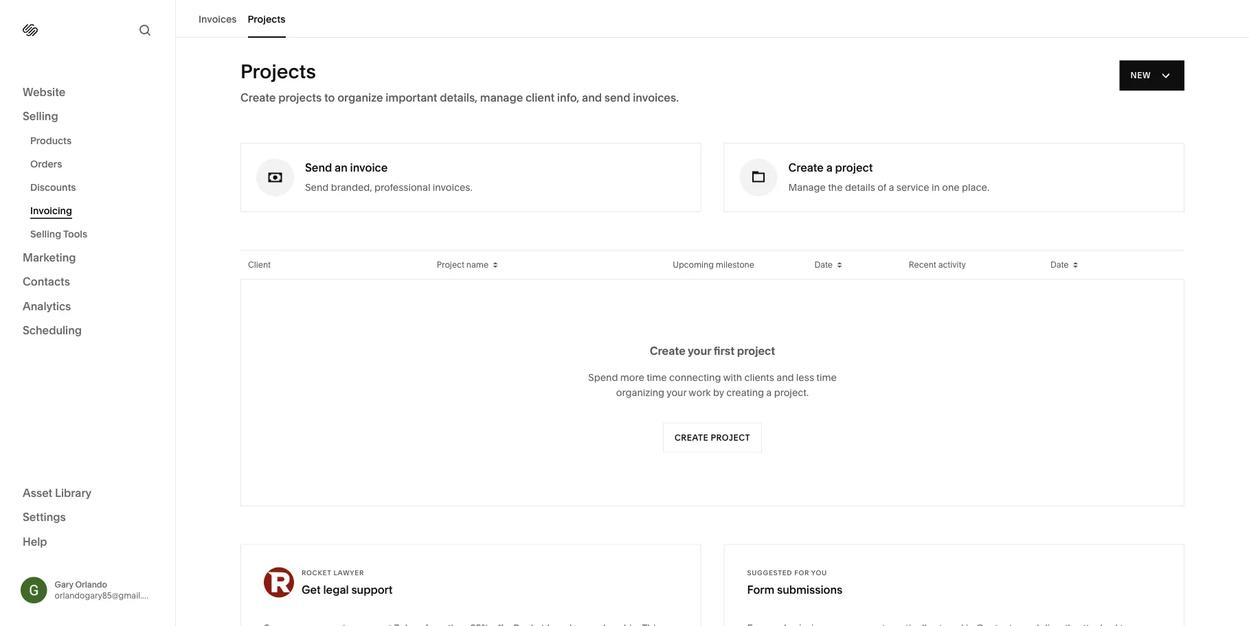 Task type: locate. For each thing, give the bounding box(es) containing it.
asset library link
[[23, 486, 153, 502]]

products
[[30, 135, 72, 147]]

help
[[23, 535, 47, 549]]

scheduling link
[[23, 323, 153, 339]]

products link
[[30, 129, 160, 153]]

analytics link
[[23, 299, 153, 315]]

selling down website on the top of page
[[23, 110, 58, 123]]

orlando
[[75, 580, 107, 590]]

gary orlando orlandogary85@gmail.com
[[55, 580, 160, 601]]

0 vertical spatial selling
[[23, 110, 58, 123]]

gary
[[55, 580, 73, 590]]

settings link
[[23, 510, 153, 526]]

website
[[23, 85, 66, 99]]

contacts link
[[23, 275, 153, 291]]

selling
[[23, 110, 58, 123], [30, 228, 61, 240]]

selling inside "link"
[[23, 110, 58, 123]]

contacts
[[23, 275, 70, 289]]

invoicing
[[30, 205, 72, 217]]

orders
[[30, 158, 62, 170]]

invoicing link
[[30, 199, 160, 223]]

1 vertical spatial selling
[[30, 228, 61, 240]]

selling tools link
[[30, 223, 160, 246]]

help link
[[23, 535, 47, 550]]

selling for selling tools
[[30, 228, 61, 240]]

selling up the marketing on the left top of page
[[30, 228, 61, 240]]

selling tools
[[30, 228, 87, 240]]



Task type: describe. For each thing, give the bounding box(es) containing it.
marketing link
[[23, 250, 153, 266]]

marketing
[[23, 251, 76, 264]]

orders link
[[30, 153, 160, 176]]

website link
[[23, 85, 153, 101]]

orlandogary85@gmail.com
[[55, 591, 160, 601]]

asset library
[[23, 487, 92, 500]]

discounts link
[[30, 176, 160, 199]]

scheduling
[[23, 324, 82, 337]]

asset
[[23, 487, 52, 500]]

projecthubsubrouter element
[[176, 0, 1249, 627]]

selling for selling
[[23, 110, 58, 123]]

settings
[[23, 511, 66, 524]]

library
[[55, 487, 92, 500]]

analytics
[[23, 300, 71, 313]]

tools
[[63, 228, 87, 240]]

discounts
[[30, 182, 76, 193]]

selling link
[[23, 109, 153, 125]]



Task type: vqa. For each thing, say whether or not it's contained in the screenshot.
library
yes



